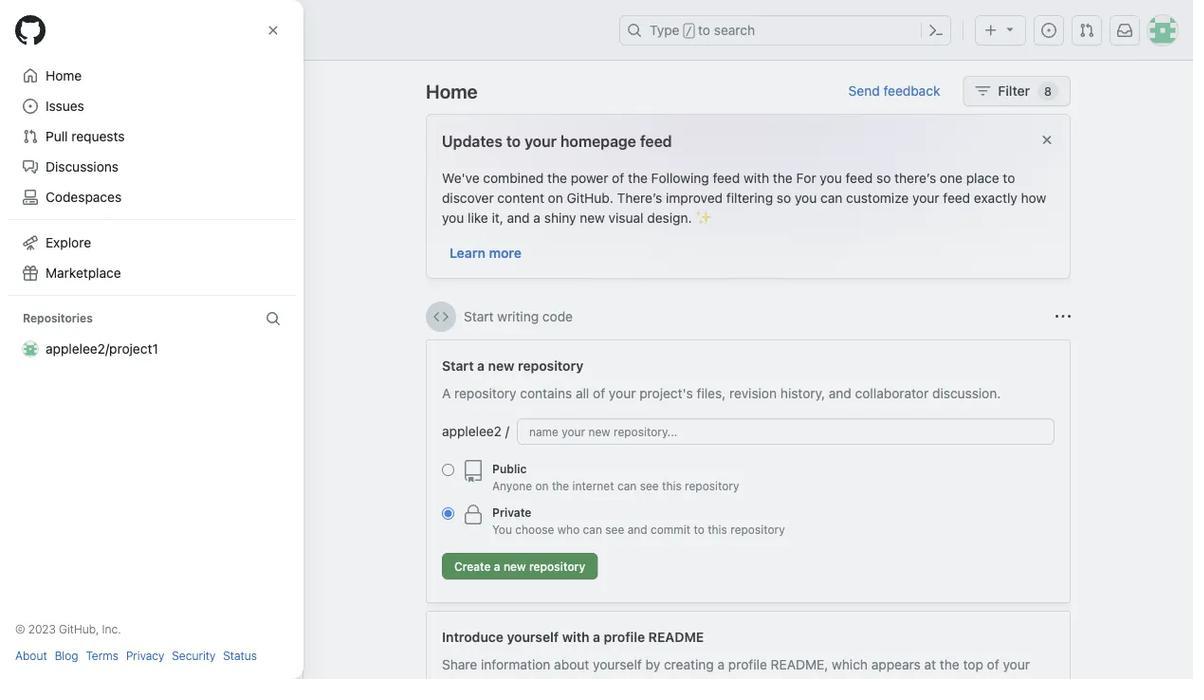 Task type: locate. For each thing, give the bounding box(es) containing it.
0 vertical spatial see
[[640, 479, 659, 492]]

dialog containing home
[[0, 0, 304, 679]]

1 vertical spatial repositories
[[23, 312, 93, 325]]

© 2023 github, inc.
[[15, 622, 121, 636]]

discussion.
[[933, 385, 1001, 401]]

1 vertical spatial on
[[535, 479, 549, 492]]

1 vertical spatial see
[[606, 523, 625, 536]]

profile down share
[[442, 676, 481, 679]]

feed up filtering
[[713, 170, 740, 185]]

who
[[558, 523, 580, 536]]

8
[[1045, 84, 1052, 98]]

learn
[[450, 245, 486, 260]]

you right for
[[820, 170, 842, 185]]

2 horizontal spatial profile
[[728, 656, 767, 672]]

yourself up information
[[507, 629, 559, 645]]

the
[[547, 170, 567, 185], [628, 170, 648, 185], [773, 170, 793, 185], [552, 479, 569, 492], [940, 656, 960, 672]]

shiny
[[544, 210, 576, 225]]

1 horizontal spatial applelee2
[[442, 424, 502, 439]]

send
[[849, 83, 880, 99]]

to
[[698, 22, 711, 38], [506, 132, 521, 150], [1003, 170, 1015, 185], [137, 291, 148, 305], [694, 523, 705, 536]]

1 horizontal spatial and
[[628, 523, 648, 536]]

pull requests
[[46, 129, 125, 144]]

when you take actions across github, we'll provide links to that activity here.
[[39, 274, 245, 305]]

2 vertical spatial of
[[987, 656, 1000, 672]]

recent activity
[[23, 231, 118, 246]]

of right top
[[987, 656, 1000, 672]]

start writing code
[[464, 309, 573, 324]]

0 horizontal spatial this
[[662, 479, 682, 492]]

on
[[548, 190, 563, 205], [535, 479, 549, 492]]

a left readme
[[593, 629, 601, 645]]

/ right 'type'
[[686, 25, 692, 38]]

0 horizontal spatial github,
[[59, 622, 99, 636]]

0 horizontal spatial /
[[105, 188, 109, 203]]

links
[[110, 291, 134, 305]]

repository right commit
[[731, 523, 785, 536]]

0 vertical spatial applelee2
[[46, 188, 105, 203]]

/ inside type / to search
[[686, 25, 692, 38]]

new
[[580, 210, 605, 225], [488, 358, 515, 373], [504, 560, 526, 573]]

can left customize at the right of the page
[[821, 190, 843, 205]]

the inside share information about yourself by creating a profile readme, which appears at the top of your profile page.
[[940, 656, 960, 672]]

provide
[[66, 291, 106, 305]]

0 horizontal spatial of
[[593, 385, 605, 401]]

0 horizontal spatial see
[[606, 523, 625, 536]]

yourself inside share information about yourself by creating a profile readme, which appears at the top of your profile page.
[[593, 656, 642, 672]]

with inside we've combined the power of the following feed with the for you feed so there's one place to discover content on github. there's improved filtering so you can customize your feed exactly how you like it, and a shiny new visual design. ✨
[[744, 170, 769, 185]]

see up private you choose who can see and commit to this repository
[[640, 479, 659, 492]]

new inside button
[[504, 560, 526, 573]]

create a new repository
[[454, 560, 586, 573]]

share
[[442, 656, 477, 672]]

0 vertical spatial yourself
[[507, 629, 559, 645]]

0 horizontal spatial home
[[46, 68, 82, 83]]

1 vertical spatial so
[[777, 190, 791, 205]]

1 horizontal spatial home
[[426, 80, 478, 102]]

about
[[554, 656, 589, 672]]

1 vertical spatial of
[[593, 385, 605, 401]]

your down there's at top right
[[913, 190, 940, 205]]

2023
[[28, 622, 56, 636]]

a down start writing code
[[477, 358, 485, 373]]

new for start a new repository
[[488, 358, 515, 373]]

2 vertical spatial /
[[505, 424, 509, 439]]

to left search at the right of the page
[[698, 22, 711, 38]]

0 horizontal spatial can
[[583, 523, 602, 536]]

see inside private you choose who can see and commit to this repository
[[606, 523, 625, 536]]

github, inside when you take actions across github, we'll provide links to that activity here.
[[202, 274, 243, 287]]

new down github. on the top
[[580, 210, 605, 225]]

see right who
[[606, 523, 625, 536]]

code image
[[434, 309, 449, 324]]

can inside public anyone on the internet can see this repository
[[618, 479, 637, 492]]

/ up public
[[505, 424, 509, 439]]

0 vertical spatial /
[[686, 25, 692, 38]]

repository up contains
[[518, 358, 584, 373]]

and inside private you choose who can see and commit to this repository
[[628, 523, 648, 536]]

2 horizontal spatial of
[[987, 656, 1000, 672]]

information
[[481, 656, 551, 672]]

send feedback link
[[849, 81, 941, 101]]

start right code image
[[464, 309, 494, 324]]

of right power
[[612, 170, 624, 185]]

updates
[[442, 132, 503, 150]]

your right all
[[609, 385, 636, 401]]

2 vertical spatial profile
[[442, 676, 481, 679]]

exactly
[[974, 190, 1018, 205]]

1 horizontal spatial /
[[505, 424, 509, 439]]

applelee2 inside create a new repository element
[[442, 424, 502, 439]]

0 vertical spatial of
[[612, 170, 624, 185]]

combined
[[483, 170, 544, 185]]

0 horizontal spatial yourself
[[507, 629, 559, 645]]

on up shiny on the left of the page
[[548, 190, 563, 205]]

2 vertical spatial new
[[504, 560, 526, 573]]

your
[[525, 132, 557, 150], [913, 190, 940, 205], [609, 385, 636, 401], [1003, 656, 1030, 672]]

1 vertical spatial with
[[562, 629, 590, 645]]

your right top
[[1003, 656, 1030, 672]]

0 vertical spatial so
[[877, 170, 891, 185]]

of inside we've combined the power of the following feed with the for you feed so there's one place to discover content on github. there's improved filtering so you can customize your feed exactly how you like it, and a shiny new visual design. ✨
[[612, 170, 624, 185]]

a right create
[[494, 560, 501, 573]]

repositories up pull requests
[[50, 111, 130, 127]]

0 horizontal spatial activity
[[71, 231, 118, 246]]

new down "writing"
[[488, 358, 515, 373]]

new down "you"
[[504, 560, 526, 573]]

1 horizontal spatial activity
[[176, 291, 215, 305]]

git pull request image
[[1080, 23, 1095, 38]]

top
[[23, 111, 46, 127]]

the right the at
[[940, 656, 960, 672]]

0 vertical spatial with
[[744, 170, 769, 185]]

profile
[[604, 629, 645, 645], [728, 656, 767, 672], [442, 676, 481, 679]]

to inside when you take actions across github, we'll provide links to that activity here.
[[137, 291, 148, 305]]

0 vertical spatial on
[[548, 190, 563, 205]]

a right creating
[[718, 656, 725, 672]]

dialog
[[0, 0, 304, 679]]

readme,
[[771, 656, 829, 672]]

about blog terms privacy security status
[[15, 649, 257, 662]]

explore
[[46, 235, 91, 250]]

1 horizontal spatial can
[[618, 479, 637, 492]]

on inside we've combined the power of the following feed with the for you feed so there's one place to discover content on github. there's improved filtering so you can customize your feed exactly how you like it, and a shiny new visual design. ✨
[[548, 190, 563, 205]]

/
[[686, 25, 692, 38], [105, 188, 109, 203], [505, 424, 509, 439]]

2 vertical spatial and
[[628, 523, 648, 536]]

this inside private you choose who can see and commit to this repository
[[708, 523, 728, 536]]

applelee2
[[46, 188, 105, 203], [442, 424, 502, 439]]

0 horizontal spatial and
[[507, 210, 530, 225]]

you down for
[[795, 190, 817, 205]]

we've combined the power of the following feed with the for you feed so there's one place to discover content on github. there's improved filtering so you can customize your feed exactly how you like it, and a shiny new visual design. ✨
[[442, 170, 1047, 225]]

private you choose who can see and commit to this repository
[[492, 506, 785, 536]]

activity down 'across'
[[176, 291, 215, 305]]

applelee2 down the discussions
[[46, 188, 105, 203]]

with up filtering
[[744, 170, 769, 185]]

to down actions on the top left of the page
[[137, 291, 148, 305]]

1 vertical spatial /
[[105, 188, 109, 203]]

a left shiny on the left of the page
[[534, 210, 541, 225]]

/ for applelee2
[[105, 188, 109, 203]]

design.
[[647, 210, 692, 225]]

the up "there's"
[[628, 170, 648, 185]]

github, up the blog link
[[59, 622, 99, 636]]

of for power
[[612, 170, 624, 185]]

0 horizontal spatial so
[[777, 190, 791, 205]]

0 vertical spatial and
[[507, 210, 530, 225]]

1 horizontal spatial with
[[744, 170, 769, 185]]

this inside public anyone on the internet can see this repository
[[662, 479, 682, 492]]

with up about
[[562, 629, 590, 645]]

learn more
[[450, 245, 522, 260]]

yourself left by
[[593, 656, 642, 672]]

see
[[640, 479, 659, 492], [606, 523, 625, 536]]

to up exactly
[[1003, 170, 1015, 185]]

project1 image
[[23, 188, 38, 203]]

power
[[571, 170, 609, 185]]

introduce
[[442, 629, 504, 645]]

1 vertical spatial yourself
[[593, 656, 642, 672]]

home up updates
[[426, 80, 478, 102]]

0 vertical spatial repositories
[[50, 111, 130, 127]]

start up a
[[442, 358, 474, 373]]

1 vertical spatial applelee2
[[442, 424, 502, 439]]

a inside share information about yourself by creating a profile readme, which appears at the top of your profile page.
[[718, 656, 725, 672]]

1 horizontal spatial profile
[[604, 629, 645, 645]]

1 vertical spatial start
[[442, 358, 474, 373]]

repositories
[[50, 111, 130, 127], [23, 312, 93, 325]]

1 vertical spatial this
[[708, 523, 728, 536]]

and right history, on the bottom right
[[829, 385, 852, 401]]

filter image
[[976, 83, 991, 99]]

notifications image
[[1118, 23, 1133, 38]]

/ down the discussions
[[105, 188, 109, 203]]

0 vertical spatial this
[[662, 479, 682, 492]]

0 vertical spatial start
[[464, 309, 494, 324]]

type
[[650, 22, 680, 38]]

this up commit
[[662, 479, 682, 492]]

1 vertical spatial profile
[[728, 656, 767, 672]]

repository down who
[[529, 560, 586, 573]]

on right anyone
[[535, 479, 549, 492]]

2 vertical spatial can
[[583, 523, 602, 536]]

so
[[877, 170, 891, 185], [777, 190, 791, 205]]

and left commit
[[628, 523, 648, 536]]

a inside button
[[494, 560, 501, 573]]

writing
[[497, 309, 539, 324]]

1 vertical spatial can
[[618, 479, 637, 492]]

can right who
[[583, 523, 602, 536]]

the left power
[[547, 170, 567, 185]]

marketplace link
[[15, 258, 288, 288]]

repository inside button
[[529, 560, 586, 573]]

appears
[[872, 656, 921, 672]]

and down content
[[507, 210, 530, 225]]

applelee2 up repo icon
[[442, 424, 502, 439]]

0 vertical spatial can
[[821, 190, 843, 205]]

1 horizontal spatial of
[[612, 170, 624, 185]]

repository up commit
[[685, 479, 739, 492]]

by
[[646, 656, 660, 672]]

we'll
[[39, 291, 63, 305]]

the left for
[[773, 170, 793, 185]]

can right internet
[[618, 479, 637, 492]]

0 horizontal spatial with
[[562, 629, 590, 645]]

and inside we've combined the power of the following feed with the for you feed so there's one place to discover content on github. there's improved filtering so you can customize your feed exactly how you like it, and a shiny new visual design. ✨
[[507, 210, 530, 225]]

applelee2 / project1
[[46, 188, 158, 203]]

introduce yourself with a profile readme
[[442, 629, 704, 645]]

top repositories
[[23, 111, 130, 127]]

2 horizontal spatial /
[[686, 25, 692, 38]]

a
[[534, 210, 541, 225], [477, 358, 485, 373], [494, 560, 501, 573], [593, 629, 601, 645], [718, 656, 725, 672]]

2 horizontal spatial and
[[829, 385, 852, 401]]

0 horizontal spatial applelee2
[[46, 188, 105, 203]]

github,
[[202, 274, 243, 287], [59, 622, 99, 636]]

terms link
[[86, 647, 118, 664]]

and
[[507, 210, 530, 225], [829, 385, 852, 401], [628, 523, 648, 536]]

1 horizontal spatial this
[[708, 523, 728, 536]]

of inside share information about yourself by creating a profile readme, which appears at the top of your profile page.
[[987, 656, 1000, 672]]

0 vertical spatial new
[[580, 210, 605, 225]]

creating
[[664, 656, 714, 672]]

the left internet
[[552, 479, 569, 492]]

privacy link
[[126, 647, 164, 664]]

pull requests link
[[15, 121, 288, 152]]

to right commit
[[694, 523, 705, 536]]

0 vertical spatial github,
[[202, 274, 243, 287]]

of for all
[[593, 385, 605, 401]]

see inside public anyone on the internet can see this repository
[[640, 479, 659, 492]]

your inside create a new repository element
[[609, 385, 636, 401]]

can
[[821, 190, 843, 205], [618, 479, 637, 492], [583, 523, 602, 536]]

profile left readme,
[[728, 656, 767, 672]]

content
[[498, 190, 544, 205]]

start
[[464, 309, 494, 324], [442, 358, 474, 373]]

so up customize at the right of the page
[[877, 170, 891, 185]]

home inside home link
[[46, 68, 82, 83]]

customize
[[846, 190, 909, 205]]

repository
[[518, 358, 584, 373], [454, 385, 517, 401], [685, 479, 739, 492], [731, 523, 785, 536], [529, 560, 586, 573]]

you down discover
[[442, 210, 464, 225]]

you up provide
[[73, 274, 92, 287]]

home up issues
[[46, 68, 82, 83]]

readme
[[649, 629, 704, 645]]

1 horizontal spatial github,
[[202, 274, 243, 287]]

this right commit
[[708, 523, 728, 536]]

1 horizontal spatial yourself
[[593, 656, 642, 672]]

github, inside "dialog"
[[59, 622, 99, 636]]

your inside we've combined the power of the following feed with the for you feed so there's one place to discover content on github. there's improved filtering so you can customize your feed exactly how you like it, and a shiny new visual design. ✨
[[913, 190, 940, 205]]

why am i seeing this? image
[[1056, 309, 1071, 324]]

1 vertical spatial github,
[[59, 622, 99, 636]]

start inside create a new repository element
[[442, 358, 474, 373]]

of right all
[[593, 385, 605, 401]]

0 vertical spatial profile
[[604, 629, 645, 645]]

profile left readme
[[604, 629, 645, 645]]

of inside create a new repository element
[[593, 385, 605, 401]]

None radio
[[442, 464, 454, 476], [442, 508, 454, 520], [442, 464, 454, 476], [442, 508, 454, 520]]

1 horizontal spatial so
[[877, 170, 891, 185]]

so right filtering
[[777, 190, 791, 205]]

1 horizontal spatial see
[[640, 479, 659, 492]]

this
[[662, 479, 682, 492], [708, 523, 728, 536]]

list
[[99, 15, 608, 46]]

1 vertical spatial activity
[[176, 291, 215, 305]]

0 horizontal spatial profile
[[442, 676, 481, 679]]

feed up following
[[640, 132, 672, 150]]

of
[[612, 170, 624, 185], [593, 385, 605, 401], [987, 656, 1000, 672]]

2 horizontal spatial can
[[821, 190, 843, 205]]

github, up here.
[[202, 274, 243, 287]]

1 vertical spatial new
[[488, 358, 515, 373]]

actions
[[122, 274, 161, 287]]

repositories down we'll
[[23, 312, 93, 325]]

the inside public anyone on the internet can see this repository
[[552, 479, 569, 492]]

activity up marketplace
[[71, 231, 118, 246]]

across
[[164, 274, 199, 287]]



Task type: vqa. For each thing, say whether or not it's contained in the screenshot.
topmost /
yes



Task type: describe. For each thing, give the bounding box(es) containing it.
repo image
[[462, 460, 485, 483]]

✨
[[696, 210, 709, 225]]

updates to your homepage feed
[[442, 132, 672, 150]]

applelee2 /
[[442, 424, 509, 439]]

repository inside private you choose who can see and commit to this repository
[[731, 523, 785, 536]]

open global navigation menu image
[[23, 23, 38, 38]]

you
[[492, 523, 512, 536]]

learn more link
[[450, 245, 522, 260]]

x image
[[1040, 132, 1055, 148]]

lock image
[[462, 504, 485, 527]]

code
[[543, 309, 573, 324]]

how
[[1021, 190, 1047, 205]]

following
[[651, 170, 709, 185]]

feedback
[[884, 83, 941, 99]]

privacy
[[126, 649, 164, 662]]

requests
[[71, 129, 125, 144]]

explore link
[[15, 228, 288, 258]]

blog
[[55, 649, 78, 662]]

filtering
[[727, 190, 773, 205]]

like
[[468, 210, 488, 225]]

that
[[151, 291, 172, 305]]

there's
[[895, 170, 937, 185]]

for
[[796, 170, 816, 185]]

to up combined
[[506, 132, 521, 150]]

activity inside when you take actions across github, we'll provide links to that activity here.
[[176, 291, 215, 305]]

create
[[454, 560, 491, 573]]

can inside private you choose who can see and commit to this repository
[[583, 523, 602, 536]]

Find a repository… text field
[[23, 140, 280, 171]]

recent
[[23, 231, 67, 246]]

repository inside public anyone on the internet can see this repository
[[685, 479, 739, 492]]

page.
[[485, 676, 519, 679]]

to inside we've combined the power of the following feed with the for you feed so there's one place to discover content on github. there's improved filtering so you can customize your feed exactly how you like it, and a shiny new visual design. ✨
[[1003, 170, 1015, 185]]

issues
[[46, 98, 84, 114]]

internet
[[573, 479, 614, 492]]

on inside public anyone on the internet can see this repository
[[535, 479, 549, 492]]

a
[[442, 385, 451, 401]]

new inside we've combined the power of the following feed with the for you feed so there's one place to discover content on github. there's improved filtering so you can customize your feed exactly how you like it, and a shiny new visual design. ✨
[[580, 210, 605, 225]]

create a new repository button
[[442, 553, 598, 580]]

at
[[925, 656, 936, 672]]

which
[[832, 656, 868, 672]]

all
[[576, 385, 589, 401]]

create a new repository element
[[442, 356, 1055, 587]]

codespaces link
[[15, 182, 288, 213]]

your up combined
[[525, 132, 557, 150]]

Top Repositories search field
[[23, 140, 280, 171]]

can inside we've combined the power of the following feed with the for you feed so there's one place to discover content on github. there's improved filtering so you can customize your feed exactly how you like it, and a shiny new visual design. ✨
[[821, 190, 843, 205]]

issue opened image
[[1042, 23, 1057, 38]]

0 vertical spatial activity
[[71, 231, 118, 246]]

public anyone on the internet can see this repository
[[492, 462, 739, 492]]

feed down the 'one'
[[943, 190, 971, 205]]

start a new repository
[[442, 358, 584, 373]]

there's
[[617, 190, 662, 205]]

about
[[15, 649, 47, 662]]

status
[[223, 649, 257, 662]]

private
[[492, 506, 532, 519]]

applelee2/project1 link
[[15, 334, 288, 364]]

you inside when you take actions across github, we'll provide links to that activity here.
[[73, 274, 92, 287]]

/ for type
[[686, 25, 692, 38]]

home link
[[15, 61, 288, 91]]

more
[[489, 245, 522, 260]]

start for start writing code
[[464, 309, 494, 324]]

applelee2 for applelee2 /
[[442, 424, 502, 439]]

close image
[[266, 23, 281, 38]]

a repository contains all of your project's files, revision history, and collaborator discussion.
[[442, 385, 1001, 401]]

homepage
[[561, 132, 636, 150]]

new for create a new repository
[[504, 560, 526, 573]]

your inside share information about yourself by creating a profile readme, which appears at the top of your profile page.
[[1003, 656, 1030, 672]]

a inside we've combined the power of the following feed with the for you feed so there's one place to discover content on github. there's improved filtering so you can customize your feed exactly how you like it, and a shiny new visual design. ✨
[[534, 210, 541, 225]]

project1
[[109, 188, 158, 203]]

one
[[940, 170, 963, 185]]

plus image
[[984, 23, 999, 38]]

visual
[[609, 210, 644, 225]]

when
[[39, 274, 70, 287]]

revision
[[730, 385, 777, 401]]

Repository name text field
[[517, 418, 1055, 445]]

introduce yourself with a profile readme element
[[426, 611, 1071, 679]]

files,
[[697, 385, 726, 401]]

it,
[[492, 210, 504, 225]]

we've
[[442, 170, 480, 185]]

here.
[[218, 291, 245, 305]]

start for start a new repository
[[442, 358, 474, 373]]

improved
[[666, 190, 723, 205]]

issues link
[[15, 91, 288, 121]]

filter
[[998, 83, 1030, 99]]

discussions
[[46, 159, 119, 175]]

inc.
[[102, 622, 121, 636]]

place
[[966, 170, 1000, 185]]

status link
[[223, 647, 257, 664]]

triangle down image
[[1003, 21, 1018, 37]]

to inside private you choose who can see and commit to this repository
[[694, 523, 705, 536]]

applelee2/project1
[[46, 341, 158, 357]]

anyone
[[492, 479, 532, 492]]

github.
[[567, 190, 614, 205]]

choose
[[515, 523, 554, 536]]

applelee2 for applelee2 / project1
[[46, 188, 105, 203]]

command palette image
[[929, 23, 944, 38]]

take
[[95, 274, 118, 287]]

blog link
[[55, 647, 78, 664]]

type / to search
[[650, 22, 755, 38]]

collaborator
[[855, 385, 929, 401]]

1 vertical spatial and
[[829, 385, 852, 401]]

©
[[15, 622, 25, 636]]

/ inside create a new repository element
[[505, 424, 509, 439]]

commit
[[651, 523, 691, 536]]

marketplace
[[46, 265, 121, 281]]

search
[[714, 22, 755, 38]]

feed up customize at the right of the page
[[846, 170, 873, 185]]

discussions link
[[15, 152, 288, 182]]

repository down start a new repository
[[454, 385, 517, 401]]

about link
[[15, 647, 47, 664]]

history,
[[781, 385, 825, 401]]

security
[[172, 649, 216, 662]]



